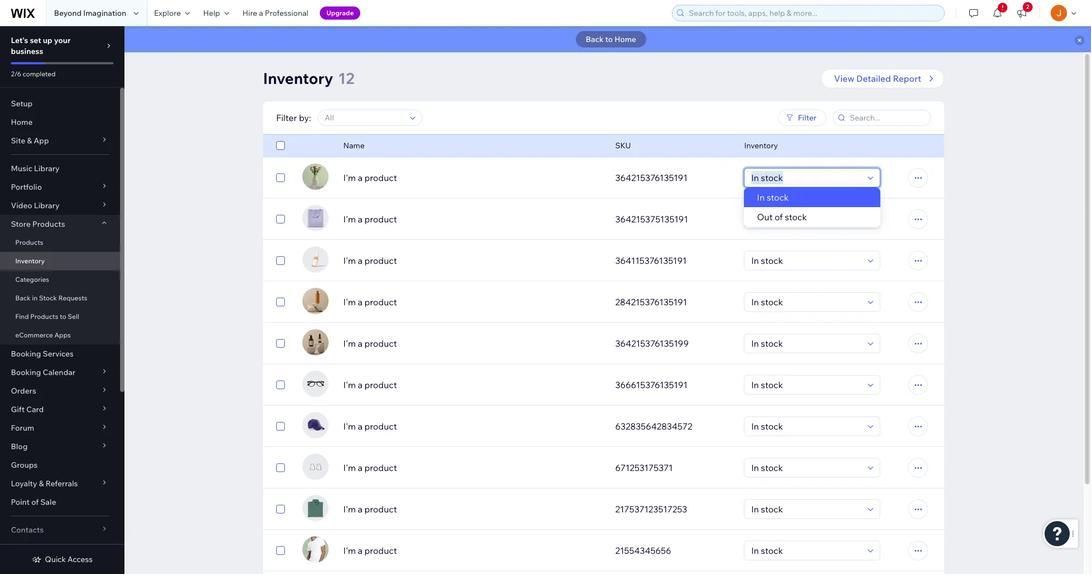 Task type: locate. For each thing, give the bounding box(es) containing it.
product for 632835642834572
[[365, 421, 397, 432]]

inventory link
[[0, 252, 120, 271]]

hire a professional link
[[236, 0, 315, 26]]

ecommerce
[[15, 331, 53, 340]]

i'm a product button for 364215376135199
[[343, 337, 602, 351]]

6 i'm from the top
[[343, 380, 356, 391]]

home
[[615, 34, 636, 44], [11, 117, 33, 127]]

10 i'm a product button from the top
[[343, 545, 602, 558]]

video library button
[[0, 197, 120, 215]]

professional
[[265, 8, 308, 18]]

i'm a product for 21554345656
[[343, 546, 397, 557]]

1 horizontal spatial filter
[[798, 113, 817, 123]]

imagination
[[83, 8, 126, 18]]

a for 364115376135191
[[358, 256, 363, 266]]

1 horizontal spatial inventory
[[263, 69, 333, 88]]

inventory up filter by:
[[263, 69, 333, 88]]

4 i'm a product button from the top
[[343, 296, 602, 309]]

ecommerce apps link
[[0, 326, 120, 345]]

booking calendar button
[[0, 364, 120, 382]]

i'm for 217537123517253
[[343, 504, 356, 515]]

find products to sell
[[15, 313, 79, 321]]

3 select field from the top
[[748, 252, 865, 270]]

10 i'm a product from the top
[[343, 546, 397, 557]]

i'm for 632835642834572
[[343, 421, 356, 432]]

a for 284215376135191
[[358, 297, 363, 308]]

9 i'm a product from the top
[[343, 504, 397, 515]]

i'm a product for 632835642834572
[[343, 421, 397, 432]]

back in stock requests
[[15, 294, 87, 302]]

5 i'm a product button from the top
[[343, 337, 602, 351]]

library inside 'link'
[[34, 164, 60, 174]]

0 vertical spatial stock
[[767, 192, 789, 203]]

0 vertical spatial to
[[606, 34, 613, 44]]

products inside dropdown button
[[32, 219, 65, 229]]

i'm a product button for 671253175371
[[343, 462, 602, 475]]

products down store
[[15, 239, 43, 247]]

inventory up in on the top
[[744, 141, 778, 151]]

5 product from the top
[[365, 339, 397, 349]]

& right site
[[27, 136, 32, 146]]

back to home
[[586, 34, 636, 44]]

1 vertical spatial booking
[[11, 368, 41, 378]]

10 product from the top
[[365, 546, 397, 557]]

sell
[[68, 313, 79, 321]]

6 product from the top
[[365, 380, 397, 391]]

sku
[[615, 141, 631, 151]]

beyond imagination
[[54, 8, 126, 18]]

select field for 671253175371
[[748, 459, 865, 478]]

back inside sidebar 'element'
[[15, 294, 31, 302]]

list box containing in stock
[[744, 188, 881, 227]]

2 horizontal spatial inventory
[[744, 141, 778, 151]]

1 vertical spatial products
[[15, 239, 43, 247]]

to
[[606, 34, 613, 44], [60, 313, 66, 321]]

2 i'm from the top
[[343, 214, 356, 225]]

1 i'm from the top
[[343, 173, 356, 183]]

0 horizontal spatial &
[[27, 136, 32, 146]]

& right loyalty
[[39, 479, 44, 489]]

671253175371
[[615, 463, 673, 474]]

i'm a product button for 366615376135191
[[343, 379, 602, 392]]

1 vertical spatial library
[[34, 201, 59, 211]]

2 button
[[1010, 0, 1034, 26]]

1 vertical spatial of
[[31, 498, 39, 508]]

0 vertical spatial booking
[[11, 349, 41, 359]]

app
[[34, 136, 49, 146]]

music library
[[11, 164, 60, 174]]

None checkbox
[[276, 254, 285, 268], [276, 337, 285, 351], [276, 379, 285, 392], [276, 503, 285, 516], [276, 254, 285, 268], [276, 337, 285, 351], [276, 379, 285, 392], [276, 503, 285, 516]]

a for 632835642834572
[[358, 421, 363, 432]]

a
[[259, 8, 263, 18], [358, 173, 363, 183], [358, 214, 363, 225], [358, 256, 363, 266], [358, 297, 363, 308], [358, 339, 363, 349], [358, 380, 363, 391], [358, 421, 363, 432], [358, 463, 363, 474], [358, 504, 363, 515], [358, 546, 363, 557]]

6 i'm a product button from the top
[[343, 379, 602, 392]]

report
[[893, 73, 922, 84]]

setup
[[11, 99, 33, 109]]

8 product from the top
[[365, 463, 397, 474]]

0 horizontal spatial filter
[[276, 112, 297, 123]]

0 horizontal spatial back
[[15, 294, 31, 302]]

1 product from the top
[[365, 173, 397, 183]]

4 i'm from the top
[[343, 297, 356, 308]]

None checkbox
[[276, 139, 285, 152], [276, 171, 285, 185], [276, 213, 285, 226], [276, 296, 285, 309], [276, 420, 285, 434], [276, 462, 285, 475], [276, 545, 285, 558], [276, 139, 285, 152], [276, 171, 285, 185], [276, 213, 285, 226], [276, 296, 285, 309], [276, 420, 285, 434], [276, 462, 285, 475], [276, 545, 285, 558]]

point of sale link
[[0, 494, 120, 512]]

i'm a product for 284215376135191
[[343, 297, 397, 308]]

5 select field from the top
[[748, 335, 865, 353]]

explore
[[154, 8, 181, 18]]

3 i'm a product button from the top
[[343, 254, 602, 268]]

to inside sidebar 'element'
[[60, 313, 66, 321]]

1 booking from the top
[[11, 349, 41, 359]]

of for out
[[775, 212, 783, 223]]

10 select field from the top
[[748, 542, 865, 561]]

0 vertical spatial inventory
[[263, 69, 333, 88]]

2 vertical spatial products
[[30, 313, 58, 321]]

booking up orders
[[11, 368, 41, 378]]

find products to sell link
[[0, 308, 120, 326]]

let's set up your business
[[11, 35, 71, 56]]

calendar
[[43, 368, 75, 378]]

inventory up categories
[[15, 257, 45, 265]]

back
[[586, 34, 604, 44], [15, 294, 31, 302]]

filter button
[[779, 110, 827, 126]]

1 i'm a product button from the top
[[343, 171, 602, 185]]

Select field
[[748, 169, 865, 187], [748, 210, 865, 229], [748, 252, 865, 270], [748, 293, 865, 312], [748, 335, 865, 353], [748, 376, 865, 395], [748, 418, 865, 436], [748, 459, 865, 478], [748, 501, 865, 519], [748, 542, 865, 561]]

2 i'm a product from the top
[[343, 214, 397, 225]]

sidebar element
[[0, 26, 124, 575]]

0 horizontal spatial inventory
[[15, 257, 45, 265]]

10 i'm from the top
[[343, 546, 356, 557]]

8 select field from the top
[[748, 459, 865, 478]]

2 booking from the top
[[11, 368, 41, 378]]

1 horizontal spatial &
[[39, 479, 44, 489]]

stock right in on the top
[[767, 192, 789, 203]]

booking calendar
[[11, 368, 75, 378]]

8 i'm from the top
[[343, 463, 356, 474]]

i'm a product button for 217537123517253
[[343, 503, 602, 516]]

0 vertical spatial of
[[775, 212, 783, 223]]

2 product from the top
[[365, 214, 397, 225]]

Search... field
[[847, 110, 928, 126]]

blog
[[11, 442, 28, 452]]

i'm for 21554345656
[[343, 546, 356, 557]]

product for 364215376135191
[[365, 173, 397, 183]]

4 product from the top
[[365, 297, 397, 308]]

a for 364215376135191
[[358, 173, 363, 183]]

booking inside dropdown button
[[11, 368, 41, 378]]

i'm a product for 364215375135191
[[343, 214, 397, 225]]

referrals
[[46, 479, 78, 489]]

your
[[54, 35, 71, 45]]

i'm a product button for 364115376135191
[[343, 254, 602, 268]]

1 vertical spatial to
[[60, 313, 66, 321]]

2 i'm a product button from the top
[[343, 213, 602, 226]]

7 i'm from the top
[[343, 421, 356, 432]]

2 select field from the top
[[748, 210, 865, 229]]

access
[[68, 555, 93, 565]]

communications button
[[0, 540, 120, 559]]

products up ecommerce apps
[[30, 313, 58, 321]]

hire a professional
[[243, 8, 308, 18]]

product for 671253175371
[[365, 463, 397, 474]]

of right out
[[775, 212, 783, 223]]

i'm for 364215375135191
[[343, 214, 356, 225]]

filter for filter
[[798, 113, 817, 123]]

8 i'm a product button from the top
[[343, 462, 602, 475]]

in stock
[[757, 192, 789, 203]]

1 i'm a product from the top
[[343, 173, 397, 183]]

3 product from the top
[[365, 256, 397, 266]]

0 vertical spatial home
[[615, 34, 636, 44]]

library inside dropdown button
[[34, 201, 59, 211]]

in
[[757, 192, 765, 203]]

7 select field from the top
[[748, 418, 865, 436]]

1 vertical spatial inventory
[[744, 141, 778, 151]]

1 vertical spatial &
[[39, 479, 44, 489]]

i'm a product for 364115376135191
[[343, 256, 397, 266]]

store products button
[[0, 215, 120, 234]]

set
[[30, 35, 41, 45]]

4 i'm a product from the top
[[343, 297, 397, 308]]

4 select field from the top
[[748, 293, 865, 312]]

products up products link
[[32, 219, 65, 229]]

out
[[757, 212, 773, 223]]

filter for filter by:
[[276, 112, 297, 123]]

8 i'm a product from the top
[[343, 463, 397, 474]]

364115376135191
[[615, 256, 687, 266]]

21554345656
[[615, 546, 671, 557]]

0 vertical spatial products
[[32, 219, 65, 229]]

of inside sidebar 'element'
[[31, 498, 39, 508]]

apps
[[54, 331, 71, 340]]

5 i'm a product from the top
[[343, 339, 397, 349]]

9 select field from the top
[[748, 501, 865, 519]]

library up store products
[[34, 201, 59, 211]]

help
[[203, 8, 220, 18]]

product for 364215376135199
[[365, 339, 397, 349]]

1 library from the top
[[34, 164, 60, 174]]

video library
[[11, 201, 59, 211]]

music
[[11, 164, 32, 174]]

1 select field from the top
[[748, 169, 865, 187]]

& inside dropdown button
[[39, 479, 44, 489]]

of left the sale
[[31, 498, 39, 508]]

setup link
[[0, 94, 120, 113]]

6 select field from the top
[[748, 376, 865, 395]]

back inside button
[[586, 34, 604, 44]]

site & app button
[[0, 132, 120, 150]]

7 product from the top
[[365, 421, 397, 432]]

All field
[[322, 110, 407, 126]]

orders
[[11, 387, 36, 396]]

filter
[[276, 112, 297, 123], [798, 113, 817, 123]]

i'm a product button
[[343, 171, 602, 185], [343, 213, 602, 226], [343, 254, 602, 268], [343, 296, 602, 309], [343, 337, 602, 351], [343, 379, 602, 392], [343, 420, 602, 434], [343, 462, 602, 475], [343, 503, 602, 516], [343, 545, 602, 558]]

product for 366615376135191
[[365, 380, 397, 391]]

i'm for 671253175371
[[343, 463, 356, 474]]

0 vertical spatial &
[[27, 136, 32, 146]]

a for 671253175371
[[358, 463, 363, 474]]

9 i'm from the top
[[343, 504, 356, 515]]

3 i'm a product from the top
[[343, 256, 397, 266]]

1 horizontal spatial back
[[586, 34, 604, 44]]

&
[[27, 136, 32, 146], [39, 479, 44, 489]]

video
[[11, 201, 32, 211]]

1 horizontal spatial to
[[606, 34, 613, 44]]

0 horizontal spatial of
[[31, 498, 39, 508]]

9 product from the top
[[365, 504, 397, 515]]

select field for 632835642834572
[[748, 418, 865, 436]]

i'm a product button for 364215375135191
[[343, 213, 602, 226]]

7 i'm a product button from the top
[[343, 420, 602, 434]]

library up portfolio popup button
[[34, 164, 60, 174]]

0 horizontal spatial home
[[11, 117, 33, 127]]

stock down in stock 'option'
[[785, 212, 807, 223]]

0 vertical spatial library
[[34, 164, 60, 174]]

of inside list box
[[775, 212, 783, 223]]

1 vertical spatial back
[[15, 294, 31, 302]]

& inside 'popup button'
[[27, 136, 32, 146]]

a for 364215376135199
[[358, 339, 363, 349]]

i'm
[[343, 173, 356, 183], [343, 214, 356, 225], [343, 256, 356, 266], [343, 297, 356, 308], [343, 339, 356, 349], [343, 380, 356, 391], [343, 421, 356, 432], [343, 463, 356, 474], [343, 504, 356, 515], [343, 546, 356, 557]]

point of sale
[[11, 498, 56, 508]]

0 vertical spatial back
[[586, 34, 604, 44]]

of
[[775, 212, 783, 223], [31, 498, 39, 508]]

3 i'm from the top
[[343, 256, 356, 266]]

5 i'm from the top
[[343, 339, 356, 349]]

2 library from the top
[[34, 201, 59, 211]]

i'm for 284215376135191
[[343, 297, 356, 308]]

0 horizontal spatial to
[[60, 313, 66, 321]]

1 horizontal spatial of
[[775, 212, 783, 223]]

up
[[43, 35, 52, 45]]

list box
[[744, 188, 881, 227]]

filter inside button
[[798, 113, 817, 123]]

completed
[[23, 70, 56, 78]]

1 vertical spatial home
[[11, 117, 33, 127]]

booking down ecommerce
[[11, 349, 41, 359]]

i'm a product button for 284215376135191
[[343, 296, 602, 309]]

12
[[338, 69, 355, 88]]

i'm a product
[[343, 173, 397, 183], [343, 214, 397, 225], [343, 256, 397, 266], [343, 297, 397, 308], [343, 339, 397, 349], [343, 380, 397, 391], [343, 421, 397, 432], [343, 463, 397, 474], [343, 504, 397, 515], [343, 546, 397, 557]]

1 horizontal spatial home
[[615, 34, 636, 44]]

products
[[32, 219, 65, 229], [15, 239, 43, 247], [30, 313, 58, 321]]

6 i'm a product from the top
[[343, 380, 397, 391]]

stock
[[767, 192, 789, 203], [785, 212, 807, 223]]

inventory
[[263, 69, 333, 88], [744, 141, 778, 151], [15, 257, 45, 265]]

7 i'm a product from the top
[[343, 421, 397, 432]]

9 i'm a product button from the top
[[343, 503, 602, 516]]

2 vertical spatial inventory
[[15, 257, 45, 265]]

gift
[[11, 405, 25, 415]]



Task type: describe. For each thing, give the bounding box(es) containing it.
i'm for 364115376135191
[[343, 256, 356, 266]]

in
[[32, 294, 38, 302]]

library for music library
[[34, 164, 60, 174]]

i'm for 364215376135191
[[343, 173, 356, 183]]

contacts button
[[0, 521, 120, 540]]

back to home button
[[576, 31, 646, 48]]

loyalty & referrals
[[11, 479, 78, 489]]

a for 366615376135191
[[358, 380, 363, 391]]

i'm a product button for 632835642834572
[[343, 420, 602, 434]]

& for site
[[27, 136, 32, 146]]

business
[[11, 46, 43, 56]]

i'm a product for 217537123517253
[[343, 504, 397, 515]]

store
[[11, 219, 31, 229]]

site
[[11, 136, 25, 146]]

out of stock
[[757, 212, 807, 223]]

2/6 completed
[[11, 70, 56, 78]]

forum
[[11, 424, 34, 434]]

contacts
[[11, 526, 44, 536]]

back for back in stock requests
[[15, 294, 31, 302]]

364215376135199
[[615, 339, 689, 349]]

quick access button
[[32, 555, 93, 565]]

portfolio
[[11, 182, 42, 192]]

product for 364215375135191
[[365, 214, 397, 225]]

booking for booking calendar
[[11, 368, 41, 378]]

communications
[[11, 544, 72, 554]]

back to home alert
[[124, 26, 1091, 52]]

sale
[[40, 498, 56, 508]]

products link
[[0, 234, 120, 252]]

366615376135191
[[615, 380, 688, 391]]

gift card
[[11, 405, 44, 415]]

1 vertical spatial stock
[[785, 212, 807, 223]]

beyond
[[54, 8, 82, 18]]

music library link
[[0, 159, 120, 178]]

loyalty
[[11, 479, 37, 489]]

name
[[343, 141, 365, 151]]

of for point
[[31, 498, 39, 508]]

2/6
[[11, 70, 21, 78]]

blog button
[[0, 438, 120, 456]]

home inside sidebar 'element'
[[11, 117, 33, 127]]

i'm for 364215376135199
[[343, 339, 356, 349]]

2
[[1027, 3, 1030, 10]]

i'm a product for 364215376135191
[[343, 173, 397, 183]]

a for 21554345656
[[358, 546, 363, 557]]

back for back to home
[[586, 34, 604, 44]]

store products
[[11, 219, 65, 229]]

product for 284215376135191
[[365, 297, 397, 308]]

i'm a product for 366615376135191
[[343, 380, 397, 391]]

select field for 366615376135191
[[748, 376, 865, 395]]

i'm for 366615376135191
[[343, 380, 356, 391]]

gift card button
[[0, 401, 120, 419]]

quick
[[45, 555, 66, 565]]

select field for 21554345656
[[748, 542, 865, 561]]

364215376135191
[[615, 173, 688, 183]]

select field for 364215376135199
[[748, 335, 865, 353]]

hire
[[243, 8, 257, 18]]

select field for 364215375135191
[[748, 210, 865, 229]]

orders button
[[0, 382, 120, 401]]

ecommerce apps
[[15, 331, 71, 340]]

categories
[[15, 276, 49, 284]]

product for 217537123517253
[[365, 504, 397, 515]]

a for 217537123517253
[[358, 504, 363, 515]]

products for find
[[30, 313, 58, 321]]

364215375135191
[[615, 214, 688, 225]]

back in stock requests link
[[0, 289, 120, 308]]

i'm a product button for 21554345656
[[343, 545, 602, 558]]

upgrade button
[[320, 7, 360, 20]]

inventory 12
[[263, 69, 355, 88]]

inventory inside inventory link
[[15, 257, 45, 265]]

i'm a product button for 364215376135191
[[343, 171, 602, 185]]

groups link
[[0, 456, 120, 475]]

view detailed report
[[834, 73, 922, 84]]

upgrade
[[326, 9, 354, 17]]

detailed
[[857, 73, 891, 84]]

let's
[[11, 35, 28, 45]]

select field for 364115376135191
[[748, 252, 865, 270]]

booking for booking services
[[11, 349, 41, 359]]

filter by:
[[276, 112, 311, 123]]

by:
[[299, 112, 311, 123]]

booking services
[[11, 349, 74, 359]]

product for 21554345656
[[365, 546, 397, 557]]

stock inside 'option'
[[767, 192, 789, 203]]

to inside button
[[606, 34, 613, 44]]

quick access
[[45, 555, 93, 565]]

i'm a product for 671253175371
[[343, 463, 397, 474]]

stock
[[39, 294, 57, 302]]

select field for 284215376135191
[[748, 293, 865, 312]]

217537123517253
[[615, 504, 687, 515]]

find
[[15, 313, 29, 321]]

help button
[[197, 0, 236, 26]]

product for 364115376135191
[[365, 256, 397, 266]]

select field for 217537123517253
[[748, 501, 865, 519]]

groups
[[11, 461, 38, 471]]

view
[[834, 73, 855, 84]]

categories link
[[0, 271, 120, 289]]

in stock option
[[744, 188, 881, 207]]

632835642834572
[[615, 421, 693, 432]]

site & app
[[11, 136, 49, 146]]

library for video library
[[34, 201, 59, 211]]

home inside button
[[615, 34, 636, 44]]

a for 364215375135191
[[358, 214, 363, 225]]

view detailed report button
[[821, 69, 945, 88]]

284215376135191
[[615, 297, 687, 308]]

i'm a product for 364215376135199
[[343, 339, 397, 349]]

Search for tools, apps, help & more... field
[[686, 5, 941, 21]]

forum button
[[0, 419, 120, 438]]

booking services link
[[0, 345, 120, 364]]

& for loyalty
[[39, 479, 44, 489]]

products for store
[[32, 219, 65, 229]]

loyalty & referrals button
[[0, 475, 120, 494]]



Task type: vqa. For each thing, say whether or not it's contained in the screenshot.
the your
yes



